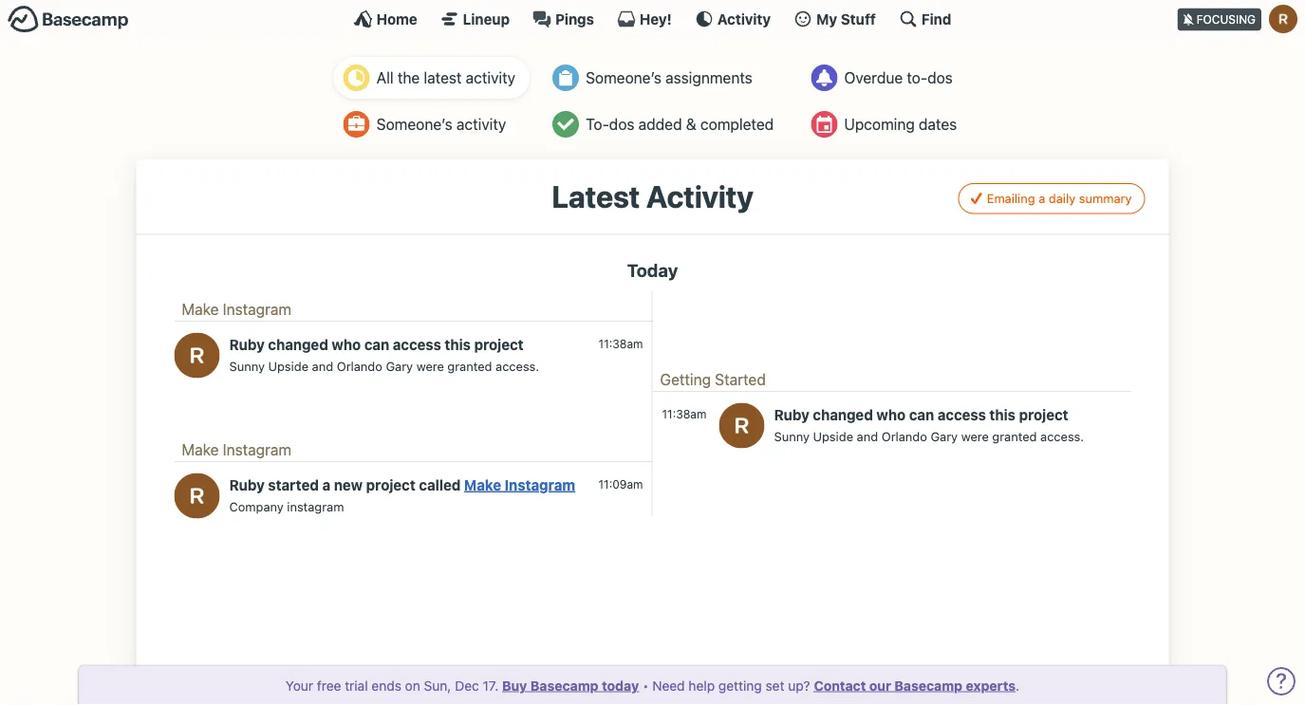 Task type: describe. For each thing, give the bounding box(es) containing it.
completed
[[701, 115, 774, 133]]

latest
[[552, 179, 640, 215]]

experts
[[966, 678, 1016, 694]]

new
[[334, 477, 363, 493]]

find
[[922, 10, 952, 27]]

need
[[653, 678, 685, 694]]

focusing button
[[1178, 0, 1306, 37]]

schedule image
[[811, 111, 838, 138]]

my stuff button
[[794, 9, 876, 28]]

added
[[639, 115, 682, 133]]

main element
[[0, 0, 1306, 37]]

were for make instagram
[[417, 359, 444, 373]]

can for make instagram
[[365, 336, 390, 353]]

17.
[[483, 678, 499, 694]]

sunny upside and orlando gary were granted access. for getting started
[[774, 429, 1084, 444]]

a inside button
[[1039, 191, 1046, 206]]

overdue to-dos
[[845, 69, 953, 87]]

instagram
[[287, 500, 344, 514]]

getting
[[660, 371, 711, 389]]

help
[[689, 678, 715, 694]]

buy
[[502, 678, 527, 694]]

the
[[398, 69, 420, 87]]

started
[[715, 371, 766, 389]]

11:38am for getting started
[[662, 408, 707, 421]]

were for getting started
[[962, 429, 989, 444]]

make instagram for ruby changed who can access this project
[[182, 301, 292, 319]]

.
[[1016, 678, 1020, 694]]

find button
[[899, 9, 952, 28]]

0 horizontal spatial a
[[322, 477, 331, 493]]

to-dos added & completed
[[586, 115, 774, 133]]

to-
[[907, 69, 928, 87]]

someone's activity link
[[334, 104, 530, 145]]

1 vertical spatial activity
[[646, 179, 754, 215]]

daily
[[1049, 191, 1076, 206]]

gary for getting started
[[931, 429, 958, 444]]

2 vertical spatial instagram
[[505, 477, 576, 493]]

changed for started
[[813, 407, 873, 423]]

getting started link
[[660, 371, 766, 389]]

lineup link
[[440, 9, 510, 28]]

reports image
[[811, 65, 838, 91]]

granted for instagram
[[448, 359, 492, 373]]

access. for make instagram
[[496, 359, 539, 373]]

to-dos added & completed link
[[543, 104, 788, 145]]

ruby for instagram
[[229, 336, 265, 353]]

access for make instagram
[[393, 336, 441, 353]]

on
[[405, 678, 421, 694]]

latest activity
[[552, 179, 754, 215]]

someone's for someone's assignments
[[586, 69, 662, 87]]

our
[[870, 678, 892, 694]]

sunny for started
[[774, 429, 810, 444]]

1 basecamp from the left
[[531, 678, 599, 694]]

overdue
[[845, 69, 903, 87]]

lineup
[[463, 10, 510, 27]]

ruby image inside focusing popup button
[[1270, 5, 1298, 33]]

1 vertical spatial dos
[[609, 115, 635, 133]]

upside for started
[[813, 429, 854, 444]]

dec
[[455, 678, 479, 694]]

today
[[602, 678, 639, 694]]

ruby changed who can access this project for getting started
[[774, 407, 1069, 423]]

up?
[[788, 678, 811, 694]]

started
[[268, 477, 319, 493]]

2 vertical spatial make
[[464, 477, 501, 493]]

this for make instagram
[[445, 336, 471, 353]]

home link
[[354, 9, 418, 28]]

ruby changed who can access this project for make instagram
[[229, 336, 524, 353]]

hey!
[[640, 10, 672, 27]]

gary for make instagram
[[386, 359, 413, 373]]

emailing a daily summary
[[987, 191, 1132, 206]]

all the latest activity
[[377, 69, 516, 87]]

dates
[[919, 115, 957, 133]]

emailing a daily summary button
[[959, 183, 1146, 214]]

called
[[419, 477, 461, 493]]

0 horizontal spatial project
[[366, 477, 416, 493]]

latest
[[424, 69, 462, 87]]

ruby for started
[[774, 407, 810, 423]]

ends
[[372, 678, 402, 694]]

someone's activity
[[377, 115, 506, 133]]

contact our basecamp experts link
[[814, 678, 1016, 694]]

upcoming dates link
[[802, 104, 972, 145]]

switch accounts image
[[8, 5, 129, 34]]

2 vertical spatial make instagram link
[[464, 477, 576, 493]]

make for ruby changed who can access this project
[[182, 301, 219, 319]]

all the latest activity link
[[334, 57, 530, 99]]

11:09am element
[[599, 478, 643, 492]]

assignments
[[666, 69, 753, 87]]

buy basecamp today link
[[502, 678, 639, 694]]

someone's assignments
[[586, 69, 753, 87]]

make instagram for ruby started a new project called
[[182, 441, 292, 459]]

sunny for instagram
[[229, 359, 265, 373]]

11:38am element for make instagram
[[599, 338, 643, 351]]



Task type: vqa. For each thing, say whether or not it's contained in the screenshot.
23
no



Task type: locate. For each thing, give the bounding box(es) containing it.
this
[[445, 336, 471, 353], [990, 407, 1016, 423]]

1 horizontal spatial gary
[[931, 429, 958, 444]]

0 horizontal spatial orlando
[[337, 359, 383, 373]]

access
[[393, 336, 441, 353], [938, 407, 986, 423]]

granted for started
[[993, 429, 1037, 444]]

who for make instagram
[[332, 336, 361, 353]]

0 vertical spatial a
[[1039, 191, 1046, 206]]

0 vertical spatial access.
[[496, 359, 539, 373]]

make instagram link for ruby started a new project called
[[182, 441, 292, 459]]

1 horizontal spatial access.
[[1041, 429, 1084, 444]]

activity inside main element
[[718, 10, 771, 27]]

1 horizontal spatial a
[[1039, 191, 1046, 206]]

dos inside "link"
[[928, 69, 953, 87]]

0 horizontal spatial sunny
[[229, 359, 265, 373]]

1 vertical spatial ruby
[[774, 407, 810, 423]]

dos left added
[[609, 115, 635, 133]]

2 make instagram from the top
[[182, 441, 292, 459]]

0 horizontal spatial can
[[365, 336, 390, 353]]

1 vertical spatial access
[[938, 407, 986, 423]]

activity right latest
[[466, 69, 516, 87]]

0 horizontal spatial 11:38am element
[[599, 338, 643, 351]]

someone's up to-
[[586, 69, 662, 87]]

dos
[[928, 69, 953, 87], [609, 115, 635, 133]]

0 vertical spatial sunny upside and orlando gary were granted access.
[[229, 359, 539, 373]]

my
[[817, 10, 838, 27]]

all
[[377, 69, 394, 87]]

0 vertical spatial someone's
[[586, 69, 662, 87]]

were
[[417, 359, 444, 373], [962, 429, 989, 444]]

todo image
[[553, 111, 579, 138]]

0 horizontal spatial someone's
[[377, 115, 453, 133]]

someone's
[[586, 69, 662, 87], [377, 115, 453, 133]]

11:38am element down getting
[[662, 408, 707, 421]]

ruby
[[229, 336, 265, 353], [774, 407, 810, 423], [229, 477, 265, 493]]

0 horizontal spatial ruby changed who can access this project
[[229, 336, 524, 353]]

this for getting started
[[990, 407, 1016, 423]]

0 vertical spatial sunny
[[229, 359, 265, 373]]

1 vertical spatial 11:38am
[[662, 408, 707, 421]]

assignment image
[[553, 65, 579, 91]]

11:38am
[[599, 338, 643, 351], [662, 408, 707, 421]]

contact
[[814, 678, 866, 694]]

activity
[[466, 69, 516, 87], [457, 115, 506, 133]]

pings button
[[533, 9, 594, 28]]

1 horizontal spatial who
[[877, 407, 906, 423]]

granted
[[448, 359, 492, 373], [993, 429, 1037, 444]]

1 horizontal spatial access
[[938, 407, 986, 423]]

and for getting started
[[857, 429, 879, 444]]

free
[[317, 678, 341, 694]]

ruby image
[[1270, 5, 1298, 33], [174, 333, 220, 378], [719, 403, 765, 449], [174, 473, 220, 519]]

your free trial ends on sun, dec 17. buy basecamp today • need help getting set up? contact our basecamp experts .
[[286, 678, 1020, 694]]

someone's down the
[[377, 115, 453, 133]]

today
[[627, 260, 678, 281]]

sunny
[[229, 359, 265, 373], [774, 429, 810, 444]]

instagram for ruby started a new project called
[[223, 441, 292, 459]]

1 horizontal spatial project
[[474, 336, 524, 353]]

make for ruby started a new project called
[[182, 441, 219, 459]]

0 vertical spatial make instagram link
[[182, 301, 292, 319]]

can for getting started
[[910, 407, 935, 423]]

activity inside someone's activity link
[[457, 115, 506, 133]]

0 horizontal spatial access
[[393, 336, 441, 353]]

and for make instagram
[[312, 359, 333, 373]]

0 vertical spatial were
[[417, 359, 444, 373]]

1 horizontal spatial upside
[[813, 429, 854, 444]]

0 horizontal spatial dos
[[609, 115, 635, 133]]

company instagram
[[229, 500, 344, 514]]

basecamp right buy
[[531, 678, 599, 694]]

2 horizontal spatial project
[[1019, 407, 1069, 423]]

home
[[377, 10, 418, 27]]

make
[[182, 301, 219, 319], [182, 441, 219, 459], [464, 477, 501, 493]]

1 horizontal spatial sunny
[[774, 429, 810, 444]]

1 horizontal spatial sunny upside and orlando gary were granted access.
[[774, 429, 1084, 444]]

0 vertical spatial changed
[[268, 336, 328, 353]]

1 horizontal spatial and
[[857, 429, 879, 444]]

ruby started a new project called make instagram
[[229, 477, 576, 493]]

make instagram
[[182, 301, 292, 319], [182, 441, 292, 459]]

0 vertical spatial and
[[312, 359, 333, 373]]

0 horizontal spatial changed
[[268, 336, 328, 353]]

0 vertical spatial gary
[[386, 359, 413, 373]]

1 horizontal spatial someone's
[[586, 69, 662, 87]]

0 horizontal spatial sunny upside and orlando gary were granted access.
[[229, 359, 539, 373]]

activity up assignments
[[718, 10, 771, 27]]

1 vertical spatial gary
[[931, 429, 958, 444]]

11:09am
[[599, 478, 643, 492]]

1 vertical spatial this
[[990, 407, 1016, 423]]

can
[[365, 336, 390, 353], [910, 407, 935, 423]]

0 horizontal spatial and
[[312, 359, 333, 373]]

1 vertical spatial access.
[[1041, 429, 1084, 444]]

1 vertical spatial who
[[877, 407, 906, 423]]

orlando for make instagram
[[337, 359, 383, 373]]

to-
[[586, 115, 609, 133]]

ruby changed who can access this project
[[229, 336, 524, 353], [774, 407, 1069, 423]]

1 horizontal spatial 11:38am element
[[662, 408, 707, 421]]

upside
[[268, 359, 309, 373], [813, 429, 854, 444]]

0 vertical spatial make instagram
[[182, 301, 292, 319]]

project for make instagram
[[474, 336, 524, 353]]

someone's assignments link
[[543, 57, 788, 99]]

0 vertical spatial activity
[[466, 69, 516, 87]]

1 horizontal spatial granted
[[993, 429, 1037, 444]]

access for getting started
[[938, 407, 986, 423]]

1 horizontal spatial ruby changed who can access this project
[[774, 407, 1069, 423]]

who
[[332, 336, 361, 353], [877, 407, 906, 423]]

upcoming
[[845, 115, 915, 133]]

activity inside all the latest activity link
[[466, 69, 516, 87]]

1 vertical spatial were
[[962, 429, 989, 444]]

0 vertical spatial who
[[332, 336, 361, 353]]

company
[[229, 500, 284, 514]]

0 horizontal spatial who
[[332, 336, 361, 353]]

1 vertical spatial can
[[910, 407, 935, 423]]

overdue to-dos link
[[802, 57, 972, 99]]

1 horizontal spatial dos
[[928, 69, 953, 87]]

2 vertical spatial project
[[366, 477, 416, 493]]

set
[[766, 678, 785, 694]]

1 vertical spatial ruby changed who can access this project
[[774, 407, 1069, 423]]

activity link
[[695, 9, 771, 28]]

make instagram link for ruby changed who can access this project
[[182, 301, 292, 319]]

0 vertical spatial orlando
[[337, 359, 383, 373]]

11:38am element down today
[[599, 338, 643, 351]]

11:38am element for getting started
[[662, 408, 707, 421]]

project for getting started
[[1019, 407, 1069, 423]]

getting started
[[660, 371, 766, 389]]

getting
[[719, 678, 762, 694]]

11:38am down getting
[[662, 408, 707, 421]]

upcoming dates
[[845, 115, 957, 133]]

0 horizontal spatial basecamp
[[531, 678, 599, 694]]

make instagram link
[[182, 301, 292, 319], [182, 441, 292, 459], [464, 477, 576, 493]]

0 vertical spatial 11:38am
[[599, 338, 643, 351]]

0 horizontal spatial upside
[[268, 359, 309, 373]]

1 vertical spatial orlando
[[882, 429, 928, 444]]

focusing
[[1197, 13, 1256, 26]]

0 horizontal spatial access.
[[496, 359, 539, 373]]

pings
[[556, 10, 594, 27]]

dos up dates
[[928, 69, 953, 87]]

0 vertical spatial make
[[182, 301, 219, 319]]

activity report image
[[344, 65, 370, 91]]

2 basecamp from the left
[[895, 678, 963, 694]]

1 vertical spatial sunny
[[774, 429, 810, 444]]

0 horizontal spatial granted
[[448, 359, 492, 373]]

1 vertical spatial make instagram link
[[182, 441, 292, 459]]

basecamp right our
[[895, 678, 963, 694]]

who for getting started
[[877, 407, 906, 423]]

activity down &
[[646, 179, 754, 215]]

activity
[[718, 10, 771, 27], [646, 179, 754, 215]]

1 vertical spatial someone's
[[377, 115, 453, 133]]

stuff
[[841, 10, 876, 27]]

0 vertical spatial can
[[365, 336, 390, 353]]

1 vertical spatial 11:38am element
[[662, 408, 707, 421]]

activity down all the latest activity
[[457, 115, 506, 133]]

0 horizontal spatial this
[[445, 336, 471, 353]]

a left new
[[322, 477, 331, 493]]

11:38am down today
[[599, 338, 643, 351]]

1 vertical spatial and
[[857, 429, 879, 444]]

and
[[312, 359, 333, 373], [857, 429, 879, 444]]

1 horizontal spatial 11:38am
[[662, 408, 707, 421]]

0 horizontal spatial 11:38am
[[599, 338, 643, 351]]

1 horizontal spatial basecamp
[[895, 678, 963, 694]]

sun,
[[424, 678, 451, 694]]

sunny upside and orlando gary were granted access. for make instagram
[[229, 359, 539, 373]]

orlando
[[337, 359, 383, 373], [882, 429, 928, 444]]

1 horizontal spatial changed
[[813, 407, 873, 423]]

my stuff
[[817, 10, 876, 27]]

gary
[[386, 359, 413, 373], [931, 429, 958, 444]]

1 vertical spatial sunny upside and orlando gary were granted access.
[[774, 429, 1084, 444]]

project
[[474, 336, 524, 353], [1019, 407, 1069, 423], [366, 477, 416, 493]]

1 horizontal spatial were
[[962, 429, 989, 444]]

1 horizontal spatial orlando
[[882, 429, 928, 444]]

1 vertical spatial a
[[322, 477, 331, 493]]

instagram for ruby changed who can access this project
[[223, 301, 292, 319]]

1 vertical spatial make
[[182, 441, 219, 459]]

0 vertical spatial upside
[[268, 359, 309, 373]]

a left daily
[[1039, 191, 1046, 206]]

1 vertical spatial project
[[1019, 407, 1069, 423]]

0 vertical spatial access
[[393, 336, 441, 353]]

0 vertical spatial 11:38am element
[[599, 338, 643, 351]]

2 vertical spatial ruby
[[229, 477, 265, 493]]

0 vertical spatial activity
[[718, 10, 771, 27]]

orlando for getting started
[[882, 429, 928, 444]]

1 vertical spatial make instagram
[[182, 441, 292, 459]]

1 vertical spatial instagram
[[223, 441, 292, 459]]

1 vertical spatial activity
[[457, 115, 506, 133]]

1 make instagram from the top
[[182, 301, 292, 319]]

upside for instagram
[[268, 359, 309, 373]]

0 vertical spatial project
[[474, 336, 524, 353]]

0 horizontal spatial were
[[417, 359, 444, 373]]

access. for getting started
[[1041, 429, 1084, 444]]

11:38am for make instagram
[[599, 338, 643, 351]]

0 vertical spatial instagram
[[223, 301, 292, 319]]

your
[[286, 678, 313, 694]]

&
[[686, 115, 697, 133]]

0 vertical spatial ruby changed who can access this project
[[229, 336, 524, 353]]

•
[[643, 678, 649, 694]]

1 vertical spatial upside
[[813, 429, 854, 444]]

a
[[1039, 191, 1046, 206], [322, 477, 331, 493]]

someone's for someone's activity
[[377, 115, 453, 133]]

0 vertical spatial granted
[[448, 359, 492, 373]]

changed for instagram
[[268, 336, 328, 353]]

11:38am element
[[599, 338, 643, 351], [662, 408, 707, 421]]

1 horizontal spatial can
[[910, 407, 935, 423]]

emailing
[[987, 191, 1036, 206]]

instagram
[[223, 301, 292, 319], [223, 441, 292, 459], [505, 477, 576, 493]]

1 vertical spatial changed
[[813, 407, 873, 423]]

hey! button
[[617, 9, 672, 28]]

summary
[[1079, 191, 1132, 206]]

trial
[[345, 678, 368, 694]]

person report image
[[344, 111, 370, 138]]



